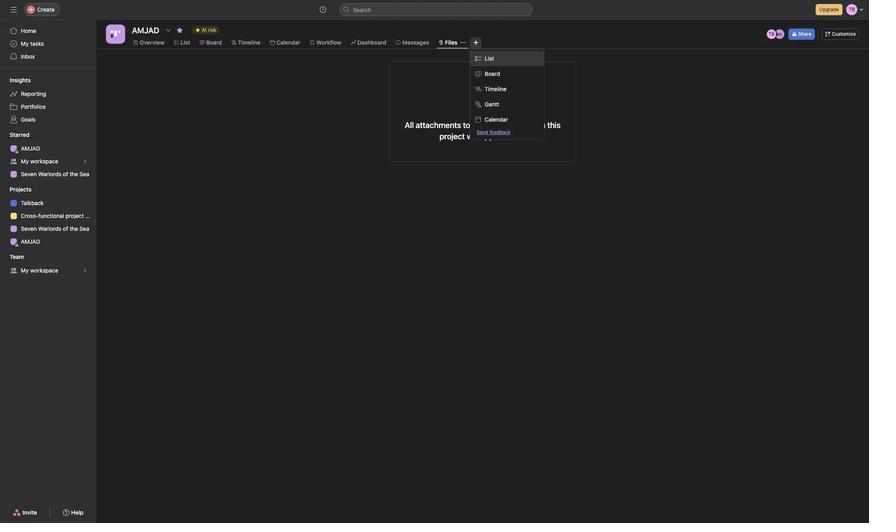 Task type: describe. For each thing, give the bounding box(es) containing it.
global element
[[0, 20, 96, 68]]

add tab image
[[473, 39, 480, 46]]

my workspace link for see details, my workspace image on the left of page
[[5, 264, 92, 277]]

&
[[494, 120, 499, 130]]

customize button
[[823, 29, 860, 40]]

1 amjad link from the top
[[5, 142, 92, 155]]

1 vertical spatial calendar
[[485, 116, 508, 123]]

plan
[[85, 212, 96, 219]]

workspace for see details, my workspace icon
[[30, 158, 58, 165]]

functional
[[38, 212, 64, 219]]

of for amjad
[[63, 171, 68, 178]]

seven warlords of the sea for talkback
[[21, 225, 89, 232]]

all
[[405, 120, 414, 130]]

in
[[540, 120, 546, 130]]

invite button
[[8, 506, 42, 520]]

help
[[71, 509, 84, 516]]

starred
[[10, 131, 29, 138]]

reporting
[[21, 90, 46, 97]]

workflow link
[[310, 38, 342, 47]]

projects element
[[0, 182, 96, 250]]

board link
[[200, 38, 222, 47]]

overview
[[140, 39, 165, 46]]

gantt
[[485, 101, 500, 108]]

inbox
[[21, 53, 35, 60]]

messages
[[403, 39, 430, 46]]

portfolios
[[21, 103, 46, 110]]

my inside my tasks link
[[21, 40, 29, 47]]

reporting link
[[5, 88, 92, 100]]

send
[[477, 129, 489, 135]]

project inside cross-functional project plan link
[[66, 212, 84, 219]]

the for amjad
[[70, 171, 78, 178]]

this
[[548, 120, 561, 130]]

customize
[[833, 31, 857, 37]]

0 horizontal spatial board
[[206, 39, 222, 46]]

all attachments to tasks & messages in this project will appear here.
[[405, 120, 561, 141]]

create
[[37, 6, 55, 13]]

insights
[[10, 77, 31, 84]]

1 vertical spatial timeline
[[485, 86, 507, 92]]

talkback link
[[5, 197, 92, 210]]

will
[[467, 132, 479, 141]]

goals link
[[5, 113, 92, 126]]

of for talkback
[[63, 225, 68, 232]]

insights button
[[0, 76, 31, 84]]

invite
[[23, 509, 37, 516]]

appear here.
[[481, 132, 526, 141]]

attachments
[[416, 120, 462, 130]]

upgrade
[[820, 6, 840, 12]]

tb
[[769, 31, 775, 37]]

feedback
[[490, 129, 511, 135]]

warlords for amjad
[[38, 171, 61, 178]]

see details, my workspace image
[[83, 159, 88, 164]]

project inside all attachments to tasks & messages in this project will appear here.
[[440, 132, 465, 141]]

share button
[[789, 29, 816, 40]]

home link
[[5, 24, 92, 37]]

workflow
[[317, 39, 342, 46]]

calendar link
[[270, 38, 301, 47]]

team
[[10, 253, 24, 260]]

at
[[202, 27, 207, 33]]

send feedback
[[477, 129, 511, 135]]

files link
[[439, 38, 458, 47]]

my for see details, my workspace icon
[[21, 158, 29, 165]]

my workspace for see details, my workspace image on the left of page
[[21, 267, 58, 274]]

show options image
[[165, 27, 172, 33]]

inbox link
[[5, 50, 92, 63]]

help button
[[58, 506, 89, 520]]

the for talkback
[[70, 225, 78, 232]]



Task type: locate. For each thing, give the bounding box(es) containing it.
files
[[446, 39, 458, 46]]

board down risk
[[206, 39, 222, 46]]

None text field
[[130, 23, 161, 37]]

amjad inside the projects 'element'
[[21, 238, 40, 245]]

calendar left workflow "link"
[[277, 39, 301, 46]]

0 horizontal spatial tasks
[[30, 40, 44, 47]]

seven warlords of the sea link inside starred "element"
[[5, 168, 92, 181]]

tasks
[[30, 40, 44, 47], [473, 120, 492, 130]]

messages link
[[396, 38, 430, 47]]

hide sidebar image
[[10, 6, 17, 13]]

my workspace link inside "teams" element
[[5, 264, 92, 277]]

0 vertical spatial seven
[[21, 171, 37, 178]]

seven warlords of the sea inside starred "element"
[[21, 171, 89, 178]]

sea inside starred "element"
[[80, 171, 89, 178]]

tasks left &
[[473, 120, 492, 130]]

seven warlords of the sea
[[21, 171, 89, 178], [21, 225, 89, 232]]

sea for amjad
[[80, 171, 89, 178]]

0 vertical spatial sea
[[80, 171, 89, 178]]

my tasks
[[21, 40, 44, 47]]

seven for amjad
[[21, 171, 37, 178]]

sea for talkback
[[80, 225, 89, 232]]

1 sea from the top
[[80, 171, 89, 178]]

list for list link
[[181, 39, 190, 46]]

amjad link down goals link
[[5, 142, 92, 155]]

home
[[21, 27, 36, 34]]

amjad link up "teams" element
[[5, 235, 92, 248]]

1 vertical spatial my workspace link
[[5, 264, 92, 277]]

0 horizontal spatial list
[[181, 39, 190, 46]]

0 vertical spatial list
[[181, 39, 190, 46]]

1 my workspace link from the top
[[5, 155, 92, 168]]

1 vertical spatial amjad link
[[5, 235, 92, 248]]

the inside 'element'
[[70, 225, 78, 232]]

my workspace link down the starred
[[5, 155, 92, 168]]

1 vertical spatial project
[[66, 212, 84, 219]]

to
[[463, 120, 471, 130]]

2 my from the top
[[21, 158, 29, 165]]

my workspace down the starred
[[21, 158, 58, 165]]

2 vertical spatial my
[[21, 267, 29, 274]]

sea down see details, my workspace icon
[[80, 171, 89, 178]]

risk
[[208, 27, 216, 33]]

starred element
[[0, 128, 96, 182]]

seven inside starred "element"
[[21, 171, 37, 178]]

1 vertical spatial amjad
[[21, 238, 40, 245]]

at risk button
[[189, 24, 223, 36]]

seven down cross-
[[21, 225, 37, 232]]

my down team on the left of the page
[[21, 267, 29, 274]]

warlords inside starred "element"
[[38, 171, 61, 178]]

2 sea from the top
[[80, 225, 89, 232]]

my workspace for see details, my workspace icon
[[21, 158, 58, 165]]

2 amjad from the top
[[21, 238, 40, 245]]

1 horizontal spatial board
[[485, 70, 500, 77]]

tasks down the home
[[30, 40, 44, 47]]

1 vertical spatial warlords
[[38, 225, 61, 232]]

2 seven from the top
[[21, 225, 37, 232]]

history image
[[320, 6, 327, 13]]

2 my workspace from the top
[[21, 267, 58, 274]]

1 my from the top
[[21, 40, 29, 47]]

0 vertical spatial seven warlords of the sea
[[21, 171, 89, 178]]

workspace inside starred "element"
[[30, 158, 58, 165]]

board down list menu item
[[485, 70, 500, 77]]

2 warlords from the top
[[38, 225, 61, 232]]

1 vertical spatial sea
[[80, 225, 89, 232]]

Search tasks, projects, and more text field
[[340, 3, 533, 16]]

seven inside the projects 'element'
[[21, 225, 37, 232]]

board image
[[111, 29, 120, 39]]

project
[[440, 132, 465, 141], [66, 212, 84, 219]]

list menu item
[[471, 51, 545, 66]]

0 horizontal spatial timeline
[[238, 39, 261, 46]]

workspace
[[30, 158, 58, 165], [30, 267, 58, 274]]

my up inbox
[[21, 40, 29, 47]]

seven
[[21, 171, 37, 178], [21, 225, 37, 232]]

2 amjad link from the top
[[5, 235, 92, 248]]

seven warlords of the sea link down the functional
[[5, 223, 92, 235]]

1 seven from the top
[[21, 171, 37, 178]]

my workspace inside starred "element"
[[21, 158, 58, 165]]

the
[[70, 171, 78, 178], [70, 225, 78, 232]]

of
[[63, 171, 68, 178], [63, 225, 68, 232]]

2 workspace from the top
[[30, 267, 58, 274]]

1 vertical spatial list
[[485, 55, 494, 62]]

the up talkback link
[[70, 171, 78, 178]]

1 vertical spatial of
[[63, 225, 68, 232]]

2 seven warlords of the sea link from the top
[[5, 223, 92, 235]]

cross-
[[21, 212, 38, 219]]

seven warlords of the sea link
[[5, 168, 92, 181], [5, 223, 92, 235]]

warlords up talkback link
[[38, 171, 61, 178]]

amjad link
[[5, 142, 92, 155], [5, 235, 92, 248]]

0 vertical spatial seven warlords of the sea link
[[5, 168, 92, 181]]

create button
[[24, 3, 60, 16]]

the down the cross-functional project plan
[[70, 225, 78, 232]]

0 vertical spatial workspace
[[30, 158, 58, 165]]

timeline left calendar link
[[238, 39, 261, 46]]

my workspace link
[[5, 155, 92, 168], [5, 264, 92, 277]]

ex
[[778, 31, 783, 37]]

amjad down the starred
[[21, 145, 40, 152]]

0 vertical spatial the
[[70, 171, 78, 178]]

1 vertical spatial the
[[70, 225, 78, 232]]

1 horizontal spatial calendar
[[485, 116, 508, 123]]

0 vertical spatial of
[[63, 171, 68, 178]]

tab actions image
[[461, 40, 466, 45]]

insights element
[[0, 73, 96, 128]]

dashboard link
[[351, 38, 387, 47]]

1 vertical spatial my
[[21, 158, 29, 165]]

1 vertical spatial seven
[[21, 225, 37, 232]]

my workspace inside "teams" element
[[21, 267, 58, 274]]

overview link
[[133, 38, 165, 47]]

sea inside the projects 'element'
[[80, 225, 89, 232]]

remove from starred image
[[177, 27, 183, 33]]

2 the from the top
[[70, 225, 78, 232]]

1 vertical spatial seven warlords of the sea link
[[5, 223, 92, 235]]

share
[[799, 31, 812, 37]]

0 vertical spatial timeline
[[238, 39, 261, 46]]

calendar up send feedback
[[485, 116, 508, 123]]

1 workspace from the top
[[30, 158, 58, 165]]

my workspace link down team on the left of the page
[[5, 264, 92, 277]]

1 vertical spatial board
[[485, 70, 500, 77]]

messages
[[501, 120, 538, 130]]

3 my from the top
[[21, 267, 29, 274]]

amjad
[[21, 145, 40, 152], [21, 238, 40, 245]]

cross-functional project plan
[[21, 212, 96, 219]]

my down the starred
[[21, 158, 29, 165]]

my inside starred "element"
[[21, 158, 29, 165]]

0 vertical spatial project
[[440, 132, 465, 141]]

0 vertical spatial my
[[21, 40, 29, 47]]

seven warlords of the sea up talkback link
[[21, 171, 89, 178]]

1 amjad from the top
[[21, 145, 40, 152]]

1 vertical spatial tasks
[[473, 120, 492, 130]]

cross-functional project plan link
[[5, 210, 96, 223]]

my
[[21, 40, 29, 47], [21, 158, 29, 165], [21, 267, 29, 274]]

1 horizontal spatial timeline
[[485, 86, 507, 92]]

0 vertical spatial board
[[206, 39, 222, 46]]

0 vertical spatial amjad
[[21, 145, 40, 152]]

0 vertical spatial my workspace
[[21, 158, 58, 165]]

at risk
[[202, 27, 216, 33]]

of inside starred "element"
[[63, 171, 68, 178]]

send feedback link
[[477, 129, 511, 136]]

warlords
[[38, 171, 61, 178], [38, 225, 61, 232]]

talkback
[[21, 200, 44, 206]]

1 seven warlords of the sea from the top
[[21, 171, 89, 178]]

timeline up gantt
[[485, 86, 507, 92]]

of up talkback link
[[63, 171, 68, 178]]

seven warlords of the sea link up talkback link
[[5, 168, 92, 181]]

0 horizontal spatial calendar
[[277, 39, 301, 46]]

seven warlords of the sea for amjad
[[21, 171, 89, 178]]

warlords down cross-functional project plan link
[[38, 225, 61, 232]]

seven warlords of the sea down the cross-functional project plan
[[21, 225, 89, 232]]

amjad inside starred "element"
[[21, 145, 40, 152]]

list
[[181, 39, 190, 46], [485, 55, 494, 62]]

project left plan
[[66, 212, 84, 219]]

2 my workspace link from the top
[[5, 264, 92, 277]]

sea
[[80, 171, 89, 178], [80, 225, 89, 232]]

goals
[[21, 116, 36, 123]]

seven warlords of the sea inside the projects 'element'
[[21, 225, 89, 232]]

1 vertical spatial seven warlords of the sea
[[21, 225, 89, 232]]

starred button
[[0, 131, 29, 139]]

dashboard
[[358, 39, 387, 46]]

1 vertical spatial my workspace
[[21, 267, 58, 274]]

portfolios link
[[5, 100, 92, 113]]

see details, my workspace image
[[83, 268, 88, 273]]

sea down plan
[[80, 225, 89, 232]]

tasks inside all attachments to tasks & messages in this project will appear here.
[[473, 120, 492, 130]]

my workspace
[[21, 158, 58, 165], [21, 267, 58, 274]]

workspace inside "teams" element
[[30, 267, 58, 274]]

calendar
[[277, 39, 301, 46], [485, 116, 508, 123]]

1 warlords from the top
[[38, 171, 61, 178]]

board
[[206, 39, 222, 46], [485, 70, 500, 77]]

1 horizontal spatial list
[[485, 55, 494, 62]]

of inside the projects 'element'
[[63, 225, 68, 232]]

0 horizontal spatial project
[[66, 212, 84, 219]]

1 horizontal spatial tasks
[[473, 120, 492, 130]]

projects
[[10, 186, 31, 193]]

workspace for see details, my workspace image on the left of page
[[30, 267, 58, 274]]

0 vertical spatial my workspace link
[[5, 155, 92, 168]]

list link
[[174, 38, 190, 47]]

my tasks link
[[5, 37, 92, 50]]

0 vertical spatial calendar
[[277, 39, 301, 46]]

team button
[[0, 253, 24, 261]]

0 vertical spatial amjad link
[[5, 142, 92, 155]]

seven warlords of the sea link inside the projects 'element'
[[5, 223, 92, 235]]

teams element
[[0, 250, 96, 279]]

project down attachments
[[440, 132, 465, 141]]

1 vertical spatial workspace
[[30, 267, 58, 274]]

upgrade button
[[817, 4, 843, 15]]

my inside "teams" element
[[21, 267, 29, 274]]

list for list menu item
[[485, 55, 494, 62]]

the inside starred "element"
[[70, 171, 78, 178]]

1 horizontal spatial project
[[440, 132, 465, 141]]

my workspace link for see details, my workspace icon
[[5, 155, 92, 168]]

seven warlords of the sea link for amjad
[[5, 168, 92, 181]]

amjad up team on the left of the page
[[21, 238, 40, 245]]

1 the from the top
[[70, 171, 78, 178]]

warlords inside the projects 'element'
[[38, 225, 61, 232]]

0 vertical spatial tasks
[[30, 40, 44, 47]]

1 of from the top
[[63, 171, 68, 178]]

seven up projects on the top
[[21, 171, 37, 178]]

2 of from the top
[[63, 225, 68, 232]]

seven for talkback
[[21, 225, 37, 232]]

timeline link
[[232, 38, 261, 47]]

list inside menu item
[[485, 55, 494, 62]]

warlords for talkback
[[38, 225, 61, 232]]

my workspace down team on the left of the page
[[21, 267, 58, 274]]

my for see details, my workspace image on the left of page
[[21, 267, 29, 274]]

2 seven warlords of the sea from the top
[[21, 225, 89, 232]]

of down the cross-functional project plan
[[63, 225, 68, 232]]

0 vertical spatial warlords
[[38, 171, 61, 178]]

timeline
[[238, 39, 261, 46], [485, 86, 507, 92]]

projects button
[[0, 186, 31, 194]]

1 seven warlords of the sea link from the top
[[5, 168, 92, 181]]

seven warlords of the sea link for talkback
[[5, 223, 92, 235]]

my workspace link inside starred "element"
[[5, 155, 92, 168]]

1 my workspace from the top
[[21, 158, 58, 165]]

tasks inside global element
[[30, 40, 44, 47]]



Task type: vqa. For each thing, say whether or not it's contained in the screenshot.
plan at the top
yes



